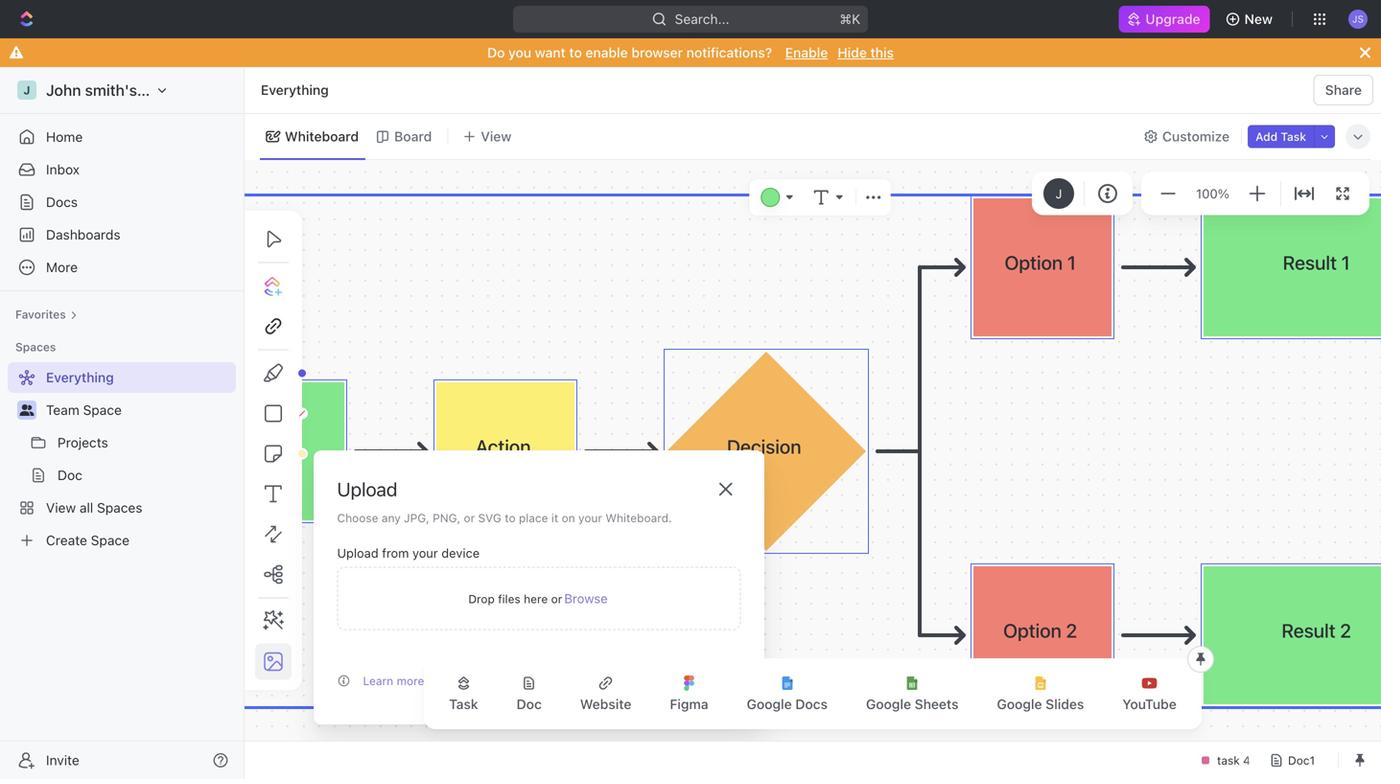 Task type: locate. For each thing, give the bounding box(es) containing it.
view button
[[456, 123, 518, 150]]

spaces
[[15, 341, 56, 354], [97, 500, 142, 516]]

0 horizontal spatial task
[[449, 697, 478, 713]]

doc inside doc button
[[517, 697, 542, 713]]

1 horizontal spatial or
[[551, 593, 562, 606]]

google for google sheets
[[866, 697, 911, 713]]

docs link
[[8, 187, 236, 218]]

tree
[[8, 363, 236, 556]]

about
[[428, 675, 459, 688]]

google inside button
[[747, 697, 792, 713]]

google for google slides
[[997, 697, 1042, 713]]

1 horizontal spatial view
[[481, 129, 512, 144]]

0 horizontal spatial view
[[46, 500, 76, 516]]

upload for upload button
[[681, 673, 726, 689]]

everything for the topmost everything link
[[261, 82, 329, 98]]

0 vertical spatial your
[[578, 512, 602, 525]]

doc button
[[501, 665, 557, 724]]

it
[[551, 512, 559, 525]]

choose any jpg, png, or svg to place it on your whiteboard.
[[337, 512, 672, 525]]

john smith's workspace, , element
[[17, 81, 36, 100]]

1 vertical spatial upload
[[337, 546, 379, 561]]

0 vertical spatial doc
[[58, 468, 82, 483]]

your
[[578, 512, 602, 525], [412, 546, 438, 561]]

0 horizontal spatial everything link
[[8, 363, 232, 393]]

to right "svg"
[[505, 512, 516, 525]]

0 vertical spatial everything link
[[256, 79, 334, 102]]

0 vertical spatial view
[[481, 129, 512, 144]]

2 vertical spatial upload
[[681, 673, 726, 689]]

youtube
[[1123, 697, 1177, 713]]

0 horizontal spatial to
[[505, 512, 516, 525]]

task down 'learn more about supported formats.'
[[449, 697, 478, 713]]

spaces up create space link
[[97, 500, 142, 516]]

everything link up whiteboard link
[[256, 79, 334, 102]]

or right here
[[551, 593, 562, 606]]

or
[[464, 512, 475, 525], [551, 593, 562, 606]]

upload up figma
[[681, 673, 726, 689]]

view inside view button
[[481, 129, 512, 144]]

1 horizontal spatial google
[[866, 697, 911, 713]]

view inside view all spaces link
[[46, 500, 76, 516]]

0 vertical spatial everything
[[261, 82, 329, 98]]

2 google from the left
[[866, 697, 911, 713]]

upload down choose
[[337, 546, 379, 561]]

js button
[[1343, 4, 1374, 35]]

100% button
[[1192, 182, 1234, 205]]

add
[[1256, 130, 1278, 143]]

workspace
[[141, 81, 221, 99]]

1 vertical spatial everything
[[46, 370, 114, 386]]

view for view
[[481, 129, 512, 144]]

1 vertical spatial spaces
[[97, 500, 142, 516]]

space
[[83, 402, 122, 418], [91, 533, 130, 549]]

0 vertical spatial docs
[[46, 194, 78, 210]]

figma
[[670, 697, 709, 713]]

everything
[[261, 82, 329, 98], [46, 370, 114, 386]]

upload
[[337, 478, 398, 501], [337, 546, 379, 561], [681, 673, 726, 689]]

0 vertical spatial to
[[569, 45, 582, 60]]

task right add
[[1281, 130, 1307, 143]]

everything link
[[256, 79, 334, 102], [8, 363, 232, 393]]

everything link up the team space link
[[8, 363, 232, 393]]

google
[[747, 697, 792, 713], [866, 697, 911, 713], [997, 697, 1042, 713]]

want
[[535, 45, 566, 60]]

1 vertical spatial space
[[91, 533, 130, 549]]

your right from
[[412, 546, 438, 561]]

google left slides
[[997, 697, 1042, 713]]

everything up team space
[[46, 370, 114, 386]]

sheets
[[915, 697, 959, 713]]

customize button
[[1138, 123, 1236, 150]]

share button
[[1314, 75, 1374, 106]]

task
[[1281, 130, 1307, 143], [449, 697, 478, 713]]

0 vertical spatial task
[[1281, 130, 1307, 143]]

0 horizontal spatial doc
[[58, 468, 82, 483]]

0 horizontal spatial spaces
[[15, 341, 56, 354]]

or inside drop files here or browse
[[551, 593, 562, 606]]

1 vertical spatial your
[[412, 546, 438, 561]]

doc down the projects
[[58, 468, 82, 483]]

drop files here or browse
[[468, 591, 608, 607]]

j
[[1056, 186, 1062, 201]]

tree inside sidebar navigation
[[8, 363, 236, 556]]

google left sheets
[[866, 697, 911, 713]]

0 horizontal spatial google
[[747, 697, 792, 713]]

1 vertical spatial task
[[449, 697, 478, 713]]

view right board
[[481, 129, 512, 144]]

1 horizontal spatial spaces
[[97, 500, 142, 516]]

upload from your device
[[337, 546, 480, 561]]

1 horizontal spatial everything
[[261, 82, 329, 98]]

tree containing everything
[[8, 363, 236, 556]]

google docs button
[[732, 665, 843, 724]]

view left all
[[46, 500, 76, 516]]

1 horizontal spatial everything link
[[256, 79, 334, 102]]

google right upload button
[[747, 697, 792, 713]]

your right on
[[578, 512, 602, 525]]

spaces down favorites
[[15, 341, 56, 354]]

to
[[569, 45, 582, 60], [505, 512, 516, 525]]

1 vertical spatial everything link
[[8, 363, 232, 393]]

docs
[[46, 194, 78, 210], [796, 697, 828, 713]]

doc down formats.
[[517, 697, 542, 713]]

google inside 'button'
[[866, 697, 911, 713]]

from
[[382, 546, 409, 561]]

0 vertical spatial or
[[464, 512, 475, 525]]

0 horizontal spatial docs
[[46, 194, 78, 210]]

0 horizontal spatial everything
[[46, 370, 114, 386]]

space down view all spaces link
[[91, 533, 130, 549]]

place
[[519, 512, 548, 525]]

3 google from the left
[[997, 697, 1042, 713]]

doc
[[58, 468, 82, 483], [517, 697, 542, 713]]

supported
[[462, 675, 518, 688]]

everything inside "tree"
[[46, 370, 114, 386]]

1 horizontal spatial doc
[[517, 697, 542, 713]]

invite
[[46, 753, 79, 769]]

whiteboard.
[[606, 512, 672, 525]]

0 vertical spatial spaces
[[15, 341, 56, 354]]

space up the projects
[[83, 402, 122, 418]]

1 vertical spatial doc
[[517, 697, 542, 713]]

1 vertical spatial view
[[46, 500, 76, 516]]

to right want
[[569, 45, 582, 60]]

upload inside button
[[681, 673, 726, 689]]

1 horizontal spatial docs
[[796, 697, 828, 713]]

1 horizontal spatial to
[[569, 45, 582, 60]]

team space link
[[46, 395, 232, 426]]

0 horizontal spatial your
[[412, 546, 438, 561]]

all
[[80, 500, 93, 516]]

doc inside doc 'link'
[[58, 468, 82, 483]]

projects
[[58, 435, 108, 451]]

or left "svg"
[[464, 512, 475, 525]]

upgrade
[[1146, 11, 1201, 27]]

you
[[509, 45, 532, 60]]

1 vertical spatial docs
[[796, 697, 828, 713]]

enable
[[586, 45, 628, 60]]

enable
[[785, 45, 828, 60]]

google inside button
[[997, 697, 1042, 713]]

1 google from the left
[[747, 697, 792, 713]]

space for create space
[[91, 533, 130, 549]]

view
[[481, 129, 512, 144], [46, 500, 76, 516]]

0 vertical spatial space
[[83, 402, 122, 418]]

share
[[1325, 82, 1362, 98]]

everything up whiteboard link
[[261, 82, 329, 98]]

google slides
[[997, 697, 1084, 713]]

2 horizontal spatial google
[[997, 697, 1042, 713]]

1 vertical spatial or
[[551, 593, 562, 606]]

upload up choose
[[337, 478, 398, 501]]

favorites
[[15, 308, 66, 321]]

notifications?
[[687, 45, 772, 60]]



Task type: describe. For each thing, give the bounding box(es) containing it.
jpg,
[[404, 512, 430, 525]]

google for google docs
[[747, 697, 792, 713]]

this
[[871, 45, 894, 60]]

new
[[1245, 11, 1273, 27]]

whiteboard
[[285, 129, 359, 144]]

j
[[23, 83, 30, 97]]

google sheets
[[866, 697, 959, 713]]

john
[[46, 81, 81, 99]]

docs inside button
[[796, 697, 828, 713]]

do
[[487, 45, 505, 60]]

dashboards link
[[8, 220, 236, 250]]

0 horizontal spatial or
[[464, 512, 475, 525]]

team space
[[46, 402, 122, 418]]

files
[[498, 593, 521, 606]]

favorites button
[[8, 303, 85, 326]]

new button
[[1218, 4, 1284, 35]]

learn more about supported formats.
[[363, 675, 566, 688]]

choose
[[337, 512, 378, 525]]

more
[[46, 259, 78, 275]]

doc link
[[58, 460, 232, 491]]

task button
[[434, 665, 494, 724]]

website button
[[565, 665, 647, 724]]

browse button
[[562, 586, 610, 613]]

svg
[[478, 512, 502, 525]]

png,
[[433, 512, 461, 525]]

website
[[580, 697, 632, 713]]

youtube button
[[1107, 665, 1192, 724]]

create
[[46, 533, 87, 549]]

google slides button
[[982, 665, 1100, 724]]

inbox link
[[8, 154, 236, 185]]

create space link
[[8, 526, 232, 556]]

1 vertical spatial to
[[505, 512, 516, 525]]

figma button
[[655, 665, 724, 724]]

google sheets button
[[851, 665, 974, 724]]

view all spaces
[[46, 500, 142, 516]]

board
[[394, 129, 432, 144]]

⌘k
[[840, 11, 861, 27]]

inbox
[[46, 162, 80, 177]]

add task
[[1256, 130, 1307, 143]]

home link
[[8, 122, 236, 153]]

100%
[[1196, 186, 1230, 201]]

js
[[1353, 13, 1364, 24]]

team
[[46, 402, 79, 418]]

hide
[[838, 45, 867, 60]]

add task button
[[1248, 125, 1314, 148]]

upload button
[[666, 661, 741, 702]]

projects link
[[58, 428, 232, 459]]

1 horizontal spatial task
[[1281, 130, 1307, 143]]

everything for leftmost everything link
[[46, 370, 114, 386]]

john smith's workspace
[[46, 81, 221, 99]]

user group image
[[20, 405, 34, 416]]

home
[[46, 129, 83, 145]]

any
[[382, 512, 401, 525]]

do you want to enable browser notifications? enable hide this
[[487, 45, 894, 60]]

drop
[[468, 593, 495, 606]]

upload for upload from your device
[[337, 546, 379, 561]]

device
[[442, 546, 480, 561]]

whiteboard link
[[281, 123, 359, 150]]

slides
[[1046, 697, 1084, 713]]

browser
[[632, 45, 683, 60]]

sidebar navigation
[[0, 67, 248, 780]]

learn
[[363, 675, 393, 688]]

customize
[[1163, 129, 1230, 144]]

create space
[[46, 533, 130, 549]]

learn more link
[[363, 675, 424, 688]]

0 vertical spatial upload
[[337, 478, 398, 501]]

docs inside sidebar navigation
[[46, 194, 78, 210]]

board link
[[391, 123, 432, 150]]

view all spaces link
[[8, 493, 232, 524]]

on
[[562, 512, 575, 525]]

more
[[397, 675, 424, 688]]

space for team space
[[83, 402, 122, 418]]

browse
[[564, 591, 608, 607]]

search...
[[675, 11, 730, 27]]

view for view all spaces
[[46, 500, 76, 516]]

smith's
[[85, 81, 137, 99]]

view button
[[456, 114, 518, 159]]

1 horizontal spatial your
[[578, 512, 602, 525]]

here
[[524, 593, 548, 606]]

formats.
[[521, 675, 566, 688]]

upgrade link
[[1119, 6, 1210, 33]]

google docs
[[747, 697, 828, 713]]

dashboards
[[46, 227, 120, 243]]

more button
[[8, 252, 236, 283]]



Task type: vqa. For each thing, say whether or not it's contained in the screenshot.
a in Create one-click videos of your screen and audio, then share to ClickUp tasks or use a public URL to give anyone access. Learn more
no



